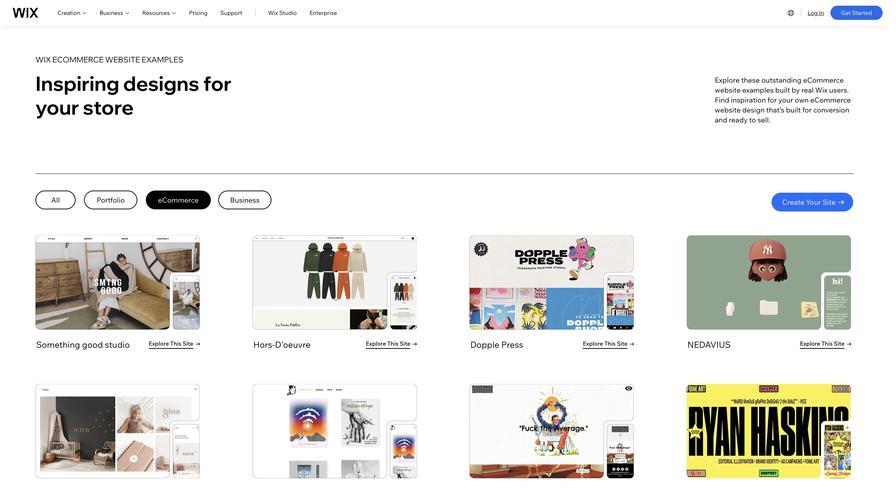 Task type: locate. For each thing, give the bounding box(es) containing it.
blinkmybrain website. image
[[470, 384, 634, 478]]

good
[[82, 339, 103, 350]]

wix ecommerce website examples
[[36, 55, 184, 65]]

this for d'oeuvre
[[388, 340, 399, 347]]

get started
[[842, 9, 872, 16]]

1 explore this site from the left
[[149, 340, 193, 347]]

explore this site inside hors-d'oeuvre list item
[[366, 340, 411, 347]]

1 horizontal spatial examples
[[743, 86, 774, 94]]

create
[[783, 198, 805, 206]]

nedavius website. image
[[687, 235, 852, 330]]

explore this site button inside the dopple press list item
[[583, 337, 635, 351]]

0 vertical spatial business
[[100, 9, 123, 16]]

built down the outstanding at the top
[[776, 86, 791, 94]]

nedavius
[[688, 339, 731, 350]]

website
[[105, 55, 140, 65], [715, 86, 741, 94], [715, 105, 741, 114]]

4 list item from the left
[[687, 384, 854, 484]]

support
[[220, 9, 242, 16]]

pricing link
[[189, 8, 208, 17]]

site inside hors-d'oeuvre list item
[[400, 340, 411, 347]]

get
[[842, 9, 851, 16]]

list
[[36, 229, 854, 484]]

explore for hors-d'oeuvre
[[366, 340, 386, 347]]

0 horizontal spatial for
[[203, 71, 232, 96]]

2 explore this site button from the left
[[366, 337, 417, 351]]

2 this from the left
[[388, 340, 399, 347]]

2 explore this site from the left
[[366, 340, 411, 347]]

1 explore this site button from the left
[[149, 337, 200, 351]]

business link
[[218, 191, 272, 210]]

wix for wix ecommerce website examples
[[36, 55, 51, 65]]

explore
[[715, 76, 740, 85], [149, 340, 169, 347], [366, 340, 386, 347], [583, 340, 603, 347], [800, 340, 821, 347]]

explore inside the dopple press list item
[[583, 340, 603, 347]]

explore this site
[[149, 340, 193, 347], [366, 340, 411, 347], [583, 340, 628, 347], [800, 340, 845, 347]]

0 horizontal spatial your
[[36, 95, 79, 120]]

1 horizontal spatial wix
[[268, 9, 278, 16]]

find
[[715, 96, 730, 104]]

site inside something good studio list item
[[183, 340, 193, 347]]

explore inside nedavius list item
[[800, 340, 821, 347]]

this inside nedavius list item
[[822, 340, 833, 347]]

site
[[823, 198, 836, 206], [183, 340, 193, 347], [400, 340, 411, 347], [617, 340, 628, 347], [834, 340, 845, 347]]

your
[[36, 95, 79, 120], [779, 96, 794, 104]]

2 list item from the left
[[253, 384, 420, 484]]

something
[[36, 339, 80, 350]]

0 horizontal spatial examples
[[142, 55, 184, 65]]

3 explore this site from the left
[[583, 340, 628, 347]]

3 this from the left
[[605, 340, 616, 347]]

own
[[795, 96, 809, 104]]

examples down these
[[743, 86, 774, 94]]

wix
[[268, 9, 278, 16], [36, 55, 51, 65], [816, 86, 828, 94]]

pricing
[[189, 9, 208, 16]]

inspiring designs for your store
[[36, 71, 232, 120]]

4 explore this site button from the left
[[800, 337, 852, 351]]

site inside 'link'
[[823, 198, 836, 206]]

business inside popup button
[[100, 9, 123, 16]]

for inside inspiring designs for your store
[[203, 71, 232, 96]]

real
[[802, 86, 814, 94]]

1 vertical spatial examples
[[743, 86, 774, 94]]

1 list item from the left
[[36, 384, 202, 484]]

for
[[203, 71, 232, 96], [768, 96, 777, 104], [803, 105, 812, 114]]

log in link
[[808, 8, 824, 17]]

enterprise
[[310, 9, 337, 16]]

portfolio link
[[84, 191, 137, 210]]

explore inside explore these outstanding ecommerce website examples built by real wix users. find inspiration for your own ecommerce website design that's built for conversion and ready to sell.
[[715, 76, 740, 85]]

ecommerce
[[52, 55, 104, 65], [804, 76, 844, 85], [811, 96, 851, 104], [158, 195, 199, 204]]

explore these outstanding ecommerce website examples built by real wix users. find inspiration for your own ecommerce website design that's built for conversion and ready to sell.
[[715, 76, 851, 124]]

kristian mensa website. image
[[253, 384, 417, 478]]

inspiration
[[731, 96, 766, 104]]

resources
[[142, 9, 170, 16]]

this inside something good studio list item
[[170, 340, 181, 347]]

wix inside explore these outstanding ecommerce website examples built by real wix users. find inspiration for your own ecommerce website design that's built for conversion and ready to sell.
[[816, 86, 828, 94]]

by
[[792, 86, 800, 94]]

something good studio list item
[[36, 235, 202, 372]]

portfolio
[[97, 195, 125, 204]]

4 explore this site from the left
[[800, 340, 845, 347]]

that's
[[767, 105, 785, 114]]

explore this site button inside something good studio list item
[[149, 337, 200, 351]]

1 this from the left
[[170, 340, 181, 347]]

1 vertical spatial business
[[230, 195, 260, 204]]

list item
[[36, 384, 202, 484], [253, 384, 420, 484], [470, 384, 637, 484], [687, 384, 854, 484]]

0 horizontal spatial wix
[[36, 55, 51, 65]]

this inside hors-d'oeuvre list item
[[388, 340, 399, 347]]

3 explore this site button from the left
[[583, 337, 635, 351]]

hors-d'oeuvre
[[253, 339, 311, 350]]

site inside nedavius list item
[[834, 340, 845, 347]]

examples
[[142, 55, 184, 65], [743, 86, 774, 94]]

0 horizontal spatial business
[[100, 9, 123, 16]]

get started link
[[831, 6, 883, 20]]

examples up designs at the top of the page
[[142, 55, 184, 65]]

explore this site inside the dopple press list item
[[583, 340, 628, 347]]

support link
[[220, 8, 242, 17]]

in
[[819, 9, 824, 16]]

design
[[743, 105, 765, 114]]

2 vertical spatial wix
[[816, 86, 828, 94]]

4 this from the left
[[822, 340, 833, 347]]

0 vertical spatial website
[[105, 55, 140, 65]]

site inside the dopple press list item
[[617, 340, 628, 347]]

malco wallshop website. image
[[36, 384, 200, 478]]

all link
[[36, 191, 76, 210]]

0 vertical spatial examples
[[142, 55, 184, 65]]

2 horizontal spatial wix
[[816, 86, 828, 94]]

creation button
[[58, 8, 87, 17]]

this
[[170, 340, 181, 347], [388, 340, 399, 347], [605, 340, 616, 347], [822, 340, 833, 347]]

inspiring
[[36, 71, 119, 96]]

1 horizontal spatial your
[[779, 96, 794, 104]]

users.
[[830, 86, 849, 94]]

1 vertical spatial website
[[715, 86, 741, 94]]

explore this site inside something good studio list item
[[149, 340, 193, 347]]

0 vertical spatial wix
[[268, 9, 278, 16]]

1 vertical spatial wix
[[36, 55, 51, 65]]

this inside the dopple press list item
[[605, 340, 616, 347]]

explore for nedavius
[[800, 340, 821, 347]]

built
[[776, 86, 791, 94], [786, 105, 801, 114]]

explore this site button inside hors-d'oeuvre list item
[[366, 337, 417, 351]]

built down own
[[786, 105, 801, 114]]

explore this site button
[[149, 337, 200, 351], [366, 337, 417, 351], [583, 337, 635, 351], [800, 337, 852, 351]]

business
[[100, 9, 123, 16], [230, 195, 260, 204]]

explore inside hors-d'oeuvre list item
[[366, 340, 386, 347]]

wix studio link
[[268, 8, 297, 17]]

explore inside something good studio list item
[[149, 340, 169, 347]]

site for dopple press
[[617, 340, 628, 347]]

started
[[853, 9, 872, 16]]



Task type: vqa. For each thing, say whether or not it's contained in the screenshot.
Creative CV group
no



Task type: describe. For each thing, give the bounding box(es) containing it.
explore for something good studio
[[149, 340, 169, 347]]

explore this site for good
[[149, 340, 193, 347]]

your inside explore these outstanding ecommerce website examples built by real wix users. find inspiration for your own ecommerce website design that's built for conversion and ready to sell.
[[779, 96, 794, 104]]

explore this site button inside nedavius list item
[[800, 337, 852, 351]]

2 vertical spatial website
[[715, 105, 741, 114]]

this for press
[[605, 340, 616, 347]]

outstanding
[[762, 76, 802, 85]]

site for nedavius
[[834, 340, 845, 347]]

conversion
[[814, 105, 850, 114]]

explore this site inside nedavius list item
[[800, 340, 845, 347]]

enterprise link
[[310, 8, 337, 17]]

these
[[742, 76, 760, 85]]

log
[[808, 9, 818, 16]]

1 vertical spatial built
[[786, 105, 801, 114]]

this for good
[[170, 340, 181, 347]]

explore this site button for good
[[149, 337, 200, 351]]

nedavius list item
[[687, 235, 854, 372]]

studio
[[279, 9, 297, 16]]

designs
[[123, 71, 199, 96]]

dopple press
[[471, 339, 523, 350]]

log in
[[808, 9, 824, 16]]

explore this site for d'oeuvre
[[366, 340, 411, 347]]

all
[[51, 195, 60, 204]]

and
[[715, 115, 728, 124]]

explore this site button for d'oeuvre
[[366, 337, 417, 351]]

studio
[[105, 339, 130, 350]]

resources button
[[142, 8, 176, 17]]

ryan haskins website. image
[[687, 384, 852, 478]]

business button
[[100, 8, 130, 17]]

wix studio
[[268, 9, 297, 16]]

something good studio
[[36, 339, 130, 350]]

2 horizontal spatial for
[[803, 105, 812, 114]]

language selector, english selected image
[[787, 8, 796, 17]]

create your site
[[783, 198, 836, 206]]

wix for wix studio
[[268, 9, 278, 16]]

your
[[806, 198, 821, 206]]

sell.
[[758, 115, 771, 124]]

dopple press list item
[[470, 235, 637, 372]]

explore for dopple press
[[583, 340, 603, 347]]

1 horizontal spatial business
[[230, 195, 260, 204]]

d'oeuvre
[[275, 339, 311, 350]]

examples inside explore these outstanding ecommerce website examples built by real wix users. find inspiration for your own ecommerce website design that's built for conversion and ready to sell.
[[743, 86, 774, 94]]

hors-d'oeuvre website image
[[253, 235, 417, 330]]

hors-d'oeuvre list item
[[253, 235, 420, 372]]

store
[[83, 95, 134, 120]]

to
[[750, 115, 756, 124]]

site for something good studio
[[183, 340, 193, 347]]

your inside inspiring designs for your store
[[36, 95, 79, 120]]

press
[[502, 339, 523, 350]]

ready
[[729, 115, 748, 124]]

hors-
[[253, 339, 275, 350]]

3 list item from the left
[[470, 384, 637, 484]]

list containing something good studio
[[36, 229, 854, 484]]

site for hors-d'oeuvre
[[400, 340, 411, 347]]

create your site link
[[772, 193, 854, 212]]

explore this site for press
[[583, 340, 628, 347]]

0 vertical spatial built
[[776, 86, 791, 94]]

creation
[[58, 9, 80, 16]]

explore this site button for press
[[583, 337, 635, 351]]

ecommerce button
[[146, 191, 211, 210]]

dopple
[[471, 339, 500, 350]]

dopple press website. image
[[470, 235, 634, 330]]

something good studio website. image
[[36, 235, 200, 330]]

1 horizontal spatial for
[[768, 96, 777, 104]]

ecommerce inside 'button'
[[158, 195, 199, 204]]



